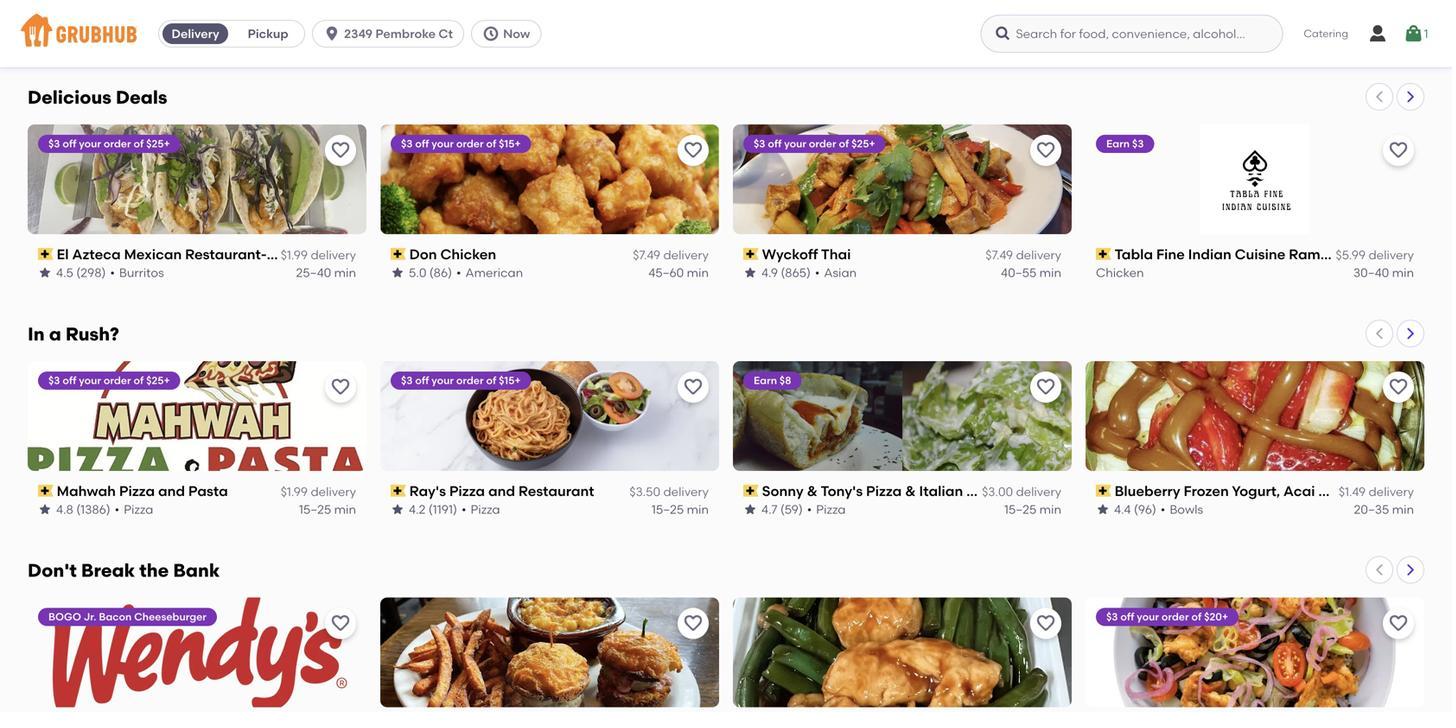 Task type: describe. For each thing, give the bounding box(es) containing it.
• pizza for mahwah pizza and pasta
[[115, 502, 153, 517]]

caret left icon image for the
[[1373, 564, 1387, 577]]

star icon image right 2349
[[391, 29, 405, 43]]

$25+ for in a rush?
[[146, 374, 170, 387]]

frozen
[[1184, 483, 1230, 500]]

mahwah pizza and pasta link
[[391, 8, 709, 27]]

• for village pizza & pasta
[[1171, 29, 1176, 43]]

village pizza & pasta
[[1115, 9, 1259, 26]]

1 vertical spatial 4.8
[[56, 502, 73, 517]]

village
[[1115, 9, 1163, 26]]

4.5 (1474)
[[56, 29, 108, 43]]

• chinese
[[113, 29, 170, 43]]

2 sonny & tony's pizza & italian restaurant from the top
[[763, 483, 1043, 500]]

1 vertical spatial 4.8 (1386)
[[56, 502, 110, 517]]

$5.99 delivery
[[1337, 248, 1415, 263]]

a
[[49, 323, 61, 345]]

delivery for wyckoff thai
[[1017, 248, 1062, 263]]

of for wyckoff
[[839, 137, 850, 150]]

0 vertical spatial 4.8 (1386)
[[409, 29, 463, 43]]

thai
[[821, 246, 851, 263]]

• for jun lung mahwah
[[113, 29, 118, 43]]

$1.99 for in a rush?
[[281, 485, 308, 500]]

4.4
[[1115, 502, 1132, 517]]

min for el azteca mexican restaurant-mahwah
[[334, 266, 356, 280]]

1 horizontal spatial svg image
[[1368, 23, 1389, 44]]

wyckoff thai
[[763, 246, 851, 263]]

$1.99 for delicious deals
[[281, 248, 308, 263]]

mahwah up 25–40
[[267, 246, 326, 263]]

off for ray's
[[415, 374, 429, 387]]

star icon image for don chicken
[[391, 266, 405, 280]]

bowl,
[[1319, 483, 1356, 500]]

pembroke
[[376, 26, 436, 41]]

don chicken logo image
[[381, 124, 720, 234]]

2 tony's from the top
[[821, 483, 863, 500]]

$3.00 delivery for jun lung mahwah
[[277, 11, 356, 26]]

ting ho logo image
[[733, 598, 1072, 708]]

4.7 for sonny & tony's pizza & italian restaurant
[[762, 502, 778, 517]]

$3.00 delivery for village pizza & pasta
[[1335, 11, 1415, 26]]

don't
[[28, 560, 77, 582]]

15–25 for ray's pizza and restaurant
[[652, 502, 684, 517]]

save this restaurant button for ray's pizza and restaurant logo
[[678, 372, 709, 403]]

don't break the bank
[[28, 560, 220, 582]]

$3.00 for jun lung mahwah
[[277, 11, 308, 26]]

20–30 for village pizza & pasta
[[1355, 29, 1390, 43]]

subscription pass image for sonny & tony's pizza & italian restaurant
[[744, 485, 759, 497]]

off for el
[[63, 137, 76, 150]]

subscription pass image for 4.9 (865)
[[744, 248, 759, 260]]

rush?
[[66, 323, 119, 345]]

subscription pass image for 4.8 (1386)
[[38, 485, 53, 497]]

subscription pass image for blueberry frozen yogurt, acai bowl, smoothie and
[[1097, 485, 1112, 497]]

bank
[[173, 560, 220, 582]]

• right ct
[[468, 29, 472, 43]]

cuisine
[[1236, 246, 1286, 263]]

• for ray's pizza and restaurant
[[462, 502, 467, 517]]

15–25 for mahwah pizza and pasta
[[299, 502, 331, 517]]

• for don chicken
[[457, 266, 461, 280]]

subscription pass image for 4.5 (1474)
[[38, 12, 53, 24]]

save this restaurant button for sonny & tony's pizza & italian restaurant logo
[[1031, 372, 1062, 403]]

salad house logo image
[[1086, 598, 1425, 708]]

of for don
[[486, 137, 497, 150]]

• burritos
[[110, 266, 164, 280]]

smoothie
[[1359, 483, 1424, 500]]

1 button
[[1404, 18, 1429, 49]]

(865)
[[781, 266, 811, 280]]

4.5 for jun
[[56, 29, 73, 43]]

delivery
[[172, 26, 219, 41]]

delicious
[[28, 86, 112, 108]]

save this restaurant image for $3 off your order of $25+
[[330, 140, 351, 161]]

save this restaurant button for el azteca mexican restaurant-mahwah logo
[[325, 135, 356, 166]]

yogurt,
[[1233, 483, 1281, 500]]

blueberry
[[1115, 483, 1181, 500]]

bogo
[[48, 611, 81, 624]]

$3 for el azteca mexican restaurant-mahwah
[[48, 137, 60, 150]]

pasta for $1.99 delivery
[[188, 483, 228, 500]]

2349 pembroke ct button
[[312, 20, 471, 48]]

$3 off your order of $15+ for delicious deals
[[401, 137, 521, 150]]

• for blueberry frozen yogurt, acai bowl, smoothie and
[[1161, 502, 1166, 517]]

caret left icon image for rush?
[[1373, 327, 1387, 341]]

restaurant-
[[185, 246, 267, 263]]

star icon image for blueberry frozen yogurt, acai bowl, smoothie and
[[1097, 503, 1111, 517]]

jun
[[57, 9, 82, 26]]

delivery for village pizza & pasta
[[1369, 11, 1415, 26]]

acai
[[1284, 483, 1316, 500]]

delivery for blueberry frozen yogurt, acai bowl, smoothie and
[[1369, 485, 1415, 500]]

star icon image for sonny & tony's pizza & italian restaurant
[[744, 503, 758, 517]]

ray's pizza and restaurant logo image
[[381, 361, 720, 471]]

asian
[[825, 266, 857, 280]]

25–40 min
[[296, 266, 356, 280]]

main navigation navigation
[[0, 0, 1453, 67]]

1 caret left icon image from the top
[[1373, 90, 1387, 104]]

min for village pizza & pasta
[[1393, 29, 1415, 43]]

min for mahwah pizza and pasta
[[334, 502, 356, 517]]

min for tabla fine indian cuisine ramsey
[[1393, 266, 1415, 280]]

wyckoff
[[763, 246, 818, 263]]

ramsey
[[1290, 246, 1344, 263]]

fine
[[1157, 246, 1186, 263]]

$20+
[[1205, 611, 1229, 624]]

burritos
[[119, 266, 164, 280]]

• pizza for ray's pizza and restaurant
[[462, 502, 500, 517]]

min for wyckoff thai
[[1040, 266, 1062, 280]]

20–30 for jun lung mahwah
[[296, 29, 331, 43]]

earn $3
[[1107, 137, 1145, 150]]

subscription pass image for village pizza & pasta
[[1097, 12, 1112, 24]]

$25+ for delicious deals
[[146, 137, 170, 150]]

$15+ for delicious deals
[[499, 137, 521, 150]]

4.5 for el
[[56, 266, 73, 280]]

delivery button
[[159, 20, 232, 48]]

blueberry frozen yogurt, acai bowl, smoothie and bubble tea  logo image
[[1086, 361, 1425, 471]]

delivery for sonny & tony's pizza & italian restaurant
[[1017, 485, 1062, 500]]

min for sonny & tony's pizza & italian restaurant
[[1040, 502, 1062, 517]]

order for ray's
[[457, 374, 484, 387]]

2349
[[344, 26, 373, 41]]

20–35
[[1355, 502, 1390, 517]]

$5.99
[[1337, 248, 1367, 263]]

bacon
[[99, 611, 132, 624]]

• for wyckoff thai
[[815, 266, 820, 280]]

$1.49
[[1340, 485, 1367, 500]]

1
[[1425, 26, 1429, 41]]

• asian
[[815, 266, 857, 280]]

save this restaurant button for wyckoff thai logo
[[1031, 135, 1062, 166]]

$7.49 for wyckoff thai
[[986, 248, 1014, 263]]

svg image for 1
[[1404, 23, 1425, 44]]

$3.00 for sonny & tony's pizza & italian restaurant
[[983, 485, 1014, 500]]

(1474)
[[76, 29, 108, 43]]

1 horizontal spatial chicken
[[1097, 266, 1145, 280]]

tabla fine indian cuisine ramsey
[[1115, 246, 1344, 263]]

indian
[[1189, 246, 1232, 263]]

$3 off your order of $25+ for delicious deals
[[48, 137, 170, 150]]

1 horizontal spatial 4.8
[[409, 29, 426, 43]]

pickup button
[[232, 20, 305, 48]]

40–55
[[1002, 266, 1037, 280]]

in a rush?
[[28, 323, 119, 345]]

off for don
[[415, 137, 429, 150]]

deals
[[116, 86, 167, 108]]

delivery for ray's pizza and restaurant
[[664, 485, 709, 500]]

american
[[466, 266, 523, 280]]

2 svg image from the left
[[995, 25, 1012, 42]]

(298)
[[76, 266, 106, 280]]

order for mahwah
[[104, 374, 131, 387]]

don
[[410, 246, 437, 263]]

1 tony's from the top
[[821, 9, 863, 26]]

$3 for ray's pizza and restaurant
[[401, 374, 413, 387]]

ray's
[[410, 483, 446, 500]]

$1.99 delivery for in a rush?
[[281, 485, 356, 500]]

now button
[[471, 20, 549, 48]]

sonny & tony's pizza & italian restaurant logo image
[[733, 361, 1072, 471]]

your for wyckoff
[[785, 137, 807, 150]]

delivery for el azteca mexican restaurant-mahwah
[[311, 248, 356, 263]]

(86)
[[430, 266, 452, 280]]

don chicken
[[410, 246, 497, 263]]

now
[[503, 26, 530, 41]]

and down mahwah pizza and pasta logo
[[158, 483, 185, 500]]

catering
[[1305, 27, 1349, 40]]

caret right icon image for the
[[1405, 564, 1418, 577]]



Task type: locate. For each thing, give the bounding box(es) containing it.
save this restaurant image for earn $8
[[1036, 377, 1057, 398]]

15–25 min for sonny & tony's pizza & italian restaurant
[[1005, 502, 1062, 517]]

4.2
[[409, 502, 426, 517]]

20–30 left 2349
[[296, 29, 331, 43]]

tony's
[[821, 9, 863, 26], [821, 483, 863, 500]]

$3.00 delivery for sonny & tony's pizza & italian restaurant
[[983, 485, 1062, 500]]

mahwah up ct
[[410, 9, 469, 26]]

2 $1.99 from the top
[[281, 485, 308, 500]]

2 $7.49 delivery from the left
[[986, 248, 1062, 263]]

0 horizontal spatial 20–30 min
[[296, 29, 356, 43]]

20–30 min for jun lung mahwah
[[296, 29, 356, 43]]

0 vertical spatial (1386)
[[429, 29, 463, 43]]

$7.49
[[633, 248, 661, 263], [986, 248, 1014, 263]]

in
[[28, 323, 45, 345]]

2 horizontal spatial svg image
[[1404, 23, 1425, 44]]

tabla fine indian cuisine ramsey logo image
[[1201, 124, 1311, 234]]

blueberry frozen yogurt, acai bowl, smoothie and
[[1115, 483, 1453, 500]]

0 vertical spatial $1.99
[[281, 248, 308, 263]]

your for el
[[79, 137, 101, 150]]

$3 for wyckoff thai
[[754, 137, 766, 150]]

mahwah pizza and pasta
[[410, 9, 581, 26], [57, 483, 228, 500]]

star icon image for ray's pizza and restaurant
[[391, 503, 405, 517]]

4.8 up the don't
[[56, 502, 73, 517]]

star icon image left 4.7 (1257)
[[1097, 29, 1111, 43]]

4.7 down village
[[1115, 29, 1131, 43]]

ct
[[439, 26, 453, 41]]

1 vertical spatial tony's
[[821, 483, 863, 500]]

• pizza right ct
[[468, 29, 506, 43]]

svg image inside 1 "button"
[[1404, 23, 1425, 44]]

1 vertical spatial $3 off your order of $15+
[[401, 374, 521, 387]]

subscription pass image up the don't
[[38, 485, 53, 497]]

subscription pass image for 5.0 (86)
[[391, 248, 406, 260]]

mexican
[[124, 246, 182, 263]]

el
[[57, 246, 69, 263]]

(1257)
[[1134, 29, 1167, 43]]

45–60
[[649, 266, 684, 280]]

subscription pass image left wyckoff
[[744, 248, 759, 260]]

pizza
[[472, 9, 508, 26], [867, 9, 902, 26], [1166, 9, 1202, 26], [477, 29, 506, 43], [1180, 29, 1210, 43], [119, 483, 155, 500], [450, 483, 485, 500], [867, 483, 902, 500], [124, 502, 153, 517], [471, 502, 500, 517], [817, 502, 846, 517]]

0 vertical spatial chicken
[[441, 246, 497, 263]]

• up don't break the bank
[[115, 502, 120, 517]]

save this restaurant button for tabla fine indian cuisine ramsey logo
[[1384, 135, 1415, 166]]

(1386) left now "button"
[[429, 29, 463, 43]]

5.0 (86)
[[409, 266, 452, 280]]

2 $3 off your order of $15+ from the top
[[401, 374, 521, 387]]

2 horizontal spatial pasta
[[1219, 9, 1259, 26]]

• down jun lung mahwah
[[113, 29, 118, 43]]

0 horizontal spatial (1386)
[[76, 502, 110, 517]]

0 vertical spatial $3 off your order of $15+
[[401, 137, 521, 150]]

1 $15+ from the top
[[499, 137, 521, 150]]

0 horizontal spatial chicken
[[441, 246, 497, 263]]

1 $3 off your order of $15+ from the top
[[401, 137, 521, 150]]

1 horizontal spatial 20–30
[[1355, 29, 1390, 43]]

0 horizontal spatial earn
[[754, 374, 778, 387]]

$7.49 up 40–55
[[986, 248, 1014, 263]]

chicken
[[441, 246, 497, 263], [1097, 266, 1145, 280]]

15–25 min for ray's pizza and restaurant
[[652, 502, 709, 517]]

min for don chicken
[[687, 266, 709, 280]]

2 $1.99 delivery from the top
[[281, 485, 356, 500]]

of for el
[[134, 137, 144, 150]]

3 caret left icon image from the top
[[1373, 564, 1387, 577]]

svg image
[[324, 25, 341, 42], [995, 25, 1012, 42]]

break
[[81, 560, 135, 582]]

1 horizontal spatial mahwah pizza and pasta
[[410, 9, 581, 26]]

1 vertical spatial $1.99
[[281, 485, 308, 500]]

$7.49 delivery up 45–60 at left top
[[633, 248, 709, 263]]

$3 for don chicken
[[401, 137, 413, 150]]

and inside mahwah pizza and pasta link
[[511, 9, 538, 26]]

star icon image left 4.4
[[1097, 503, 1111, 517]]

subscription pass image for tabla fine indian cuisine ramsey
[[1097, 248, 1112, 260]]

subscription pass image left jun
[[38, 12, 53, 24]]

2 $15+ from the top
[[499, 374, 521, 387]]

(1386) up break at left
[[76, 502, 110, 517]]

0 vertical spatial earn
[[1107, 137, 1130, 150]]

1 vertical spatial caret left icon image
[[1373, 327, 1387, 341]]

1 horizontal spatial $7.49 delivery
[[986, 248, 1062, 263]]

delivery for tabla fine indian cuisine ramsey
[[1369, 248, 1415, 263]]

1 $7.49 delivery from the left
[[633, 248, 709, 263]]

0 horizontal spatial svg image
[[324, 25, 341, 42]]

star icon image for mahwah pizza and pasta
[[38, 503, 52, 517]]

caret right icon image
[[1405, 90, 1418, 104], [1405, 327, 1418, 341], [1405, 564, 1418, 577]]

save this restaurant button for mahwah pizza and pasta logo
[[325, 372, 356, 403]]

$7.49 delivery for wyckoff thai
[[986, 248, 1062, 263]]

star icon image left 4.7 (59)
[[744, 503, 758, 517]]

• bowls
[[1161, 502, 1204, 517]]

0 horizontal spatial pasta
[[188, 483, 228, 500]]

save this restaurant button for salad house logo
[[1384, 609, 1415, 640]]

subscription pass image left blueberry
[[1097, 485, 1112, 497]]

0 vertical spatial caret right icon image
[[1405, 90, 1418, 104]]

1 vertical spatial $1.99 delivery
[[281, 485, 356, 500]]

30–40 min
[[1354, 266, 1415, 280]]

$3 off your order of $25+
[[48, 137, 170, 150], [754, 137, 876, 150], [48, 374, 170, 387]]

mahwah pizza and pasta up the
[[57, 483, 228, 500]]

0 vertical spatial $15+
[[499, 137, 521, 150]]

subscription pass image
[[38, 12, 53, 24], [391, 12, 406, 24], [391, 248, 406, 260], [744, 248, 759, 260], [38, 485, 53, 497], [391, 485, 406, 497]]

star icon image for wyckoff thai
[[744, 266, 758, 280]]

1 20–30 from the left
[[296, 29, 331, 43]]

save this restaurant image for don chicken
[[683, 140, 704, 161]]

• right "(1191)"
[[462, 502, 467, 517]]

• down "village pizza & pasta"
[[1171, 29, 1176, 43]]

4.5
[[56, 29, 73, 43], [56, 266, 73, 280]]

1 horizontal spatial svg image
[[995, 25, 1012, 42]]

of for ray's
[[486, 374, 497, 387]]

1 vertical spatial 4.7
[[762, 502, 778, 517]]

save this restaurant button for don chicken logo
[[678, 135, 709, 166]]

• right (298)
[[110, 266, 115, 280]]

subscription pass image
[[1097, 12, 1112, 24], [38, 248, 53, 260], [1097, 248, 1112, 260], [744, 485, 759, 497], [1097, 485, 1112, 497]]

• right (59)
[[808, 502, 812, 517]]

your for don
[[432, 137, 454, 150]]

cheeseburger
[[134, 611, 207, 624]]

star icon image left 4.2
[[391, 503, 405, 517]]

$3
[[48, 137, 60, 150], [401, 137, 413, 150], [754, 137, 766, 150], [1133, 137, 1145, 150], [48, 374, 60, 387], [401, 374, 413, 387], [1107, 611, 1119, 624]]

0 horizontal spatial $7.49 delivery
[[633, 248, 709, 263]]

1 sonny from the top
[[763, 9, 804, 26]]

$1.99 delivery for delicious deals
[[281, 248, 356, 263]]

0 vertical spatial mahwah pizza and pasta
[[410, 9, 581, 26]]

2 $7.49 from the left
[[986, 248, 1014, 263]]

1 $1.99 from the top
[[281, 248, 308, 263]]

2 italian from the top
[[920, 483, 964, 500]]

save this restaurant image for tabla fine indian cuisine ramsey
[[1389, 140, 1410, 161]]

lung
[[86, 9, 120, 26]]

4.8 (1386) left now "button"
[[409, 29, 463, 43]]

of for mahwah
[[134, 374, 144, 387]]

(1191)
[[429, 502, 457, 517]]

2 vertical spatial caret left icon image
[[1373, 564, 1387, 577]]

• for mahwah pizza and pasta
[[115, 502, 120, 517]]

star icon image left 5.0
[[391, 266, 405, 280]]

mahwah up "chinese"
[[123, 9, 182, 26]]

Search for food, convenience, alcohol... search field
[[981, 15, 1284, 53]]

wyckoff thai logo image
[[733, 124, 1072, 234]]

save this restaurant image for bogo jr. bacon cheeseburger
[[330, 614, 351, 635]]

(59)
[[781, 502, 803, 517]]

1 vertical spatial caret right icon image
[[1405, 327, 1418, 341]]

mahwah up break at left
[[57, 483, 116, 500]]

0 horizontal spatial svg image
[[483, 25, 500, 42]]

$7.49 delivery
[[633, 248, 709, 263], [986, 248, 1062, 263]]

1 vertical spatial mahwah pizza and pasta
[[57, 483, 228, 500]]

2 vertical spatial caret right icon image
[[1405, 564, 1418, 577]]

min for jun lung mahwah
[[334, 29, 356, 43]]

• pizza right (59)
[[808, 502, 846, 517]]

off for wyckoff
[[768, 137, 782, 150]]

chicken down tabla
[[1097, 266, 1145, 280]]

order
[[104, 137, 131, 150], [457, 137, 484, 150], [809, 137, 837, 150], [104, 374, 131, 387], [457, 374, 484, 387], [1162, 611, 1190, 624]]

wendy's logo image
[[28, 598, 367, 708]]

• down 'wyckoff thai'
[[815, 266, 820, 280]]

off
[[63, 137, 76, 150], [415, 137, 429, 150], [768, 137, 782, 150], [63, 374, 76, 387], [415, 374, 429, 387], [1121, 611, 1135, 624]]

subscription pass image left tabla
[[1097, 248, 1112, 260]]

$3.00 delivery
[[277, 11, 356, 26], [983, 11, 1062, 26], [1335, 11, 1415, 26], [983, 485, 1062, 500]]

1 svg image from the left
[[324, 25, 341, 42]]

4.7 for village pizza & pasta
[[1115, 29, 1131, 43]]

earn $8
[[754, 374, 792, 387]]

$7.49 delivery up 40–55
[[986, 248, 1062, 263]]

15–25 for sonny & tony's pizza & italian restaurant
[[1005, 502, 1037, 517]]

0 vertical spatial sonny
[[763, 9, 804, 26]]

min for blueberry frozen yogurt, acai bowl, smoothie and
[[1393, 502, 1415, 517]]

$8
[[780, 374, 792, 387]]

0 horizontal spatial $7.49
[[633, 248, 661, 263]]

40–55 min
[[1002, 266, 1062, 280]]

4.7 left (59)
[[762, 502, 778, 517]]

1 vertical spatial (1386)
[[76, 502, 110, 517]]

subscription pass image inside mahwah pizza and pasta link
[[391, 12, 406, 24]]

delivery for don chicken
[[664, 248, 709, 263]]

jr.
[[84, 611, 96, 624]]

0 vertical spatial caret left icon image
[[1373, 90, 1387, 104]]

subscription pass image right $3.50 delivery at the left bottom of the page
[[744, 485, 759, 497]]

1 sonny & tony's pizza & italian restaurant from the top
[[763, 9, 1043, 26]]

$3.50
[[630, 485, 661, 500]]

caret right icon image down 20–35 min on the right bottom of the page
[[1405, 564, 1418, 577]]

sonny & tony's pizza & italian restaurant
[[763, 9, 1043, 26], [763, 483, 1043, 500]]

• for el azteca mexican restaurant-mahwah
[[110, 266, 115, 280]]

• pizza for village pizza & pasta
[[1171, 29, 1210, 43]]

jun lung mahwah
[[57, 9, 182, 26]]

caret right icon image down 1 "button"
[[1405, 90, 1418, 104]]

• right (86)
[[457, 266, 461, 280]]

• right (96)
[[1161, 502, 1166, 517]]

4.5 down el
[[56, 266, 73, 280]]

1 20–30 min from the left
[[296, 29, 356, 43]]

20–30 min for village pizza & pasta
[[1355, 29, 1415, 43]]

• american
[[457, 266, 523, 280]]

earn
[[1107, 137, 1130, 150], [754, 374, 778, 387]]

save this restaurant image
[[330, 140, 351, 161], [683, 377, 704, 398], [1036, 377, 1057, 398], [330, 614, 351, 635], [1036, 614, 1057, 635], [1389, 614, 1410, 635]]

$3.00
[[277, 11, 308, 26], [983, 11, 1014, 26], [1335, 11, 1367, 26], [983, 485, 1014, 500]]

20–30 min left 1
[[1355, 29, 1415, 43]]

$7.49 up 45–60 at left top
[[633, 248, 661, 263]]

0 vertical spatial $1.99 delivery
[[281, 248, 356, 263]]

min for ray's pizza and restaurant
[[687, 502, 709, 517]]

0 vertical spatial sonny & tony's pizza & italian restaurant
[[763, 9, 1043, 26]]

0 horizontal spatial 4.8
[[56, 502, 73, 517]]

delicious deals
[[28, 86, 167, 108]]

4.8 (1386) up break at left
[[56, 502, 110, 517]]

1 horizontal spatial earn
[[1107, 137, 1130, 150]]

5.0
[[409, 266, 427, 280]]

earn for tabla fine indian cuisine ramsey
[[1107, 137, 1130, 150]]

star icon image left 4.5 (1474)
[[38, 29, 52, 43]]

mahwah pizza and pasta logo image
[[28, 361, 367, 471]]

1 vertical spatial earn
[[754, 374, 778, 387]]

save this restaurant image
[[683, 140, 704, 161], [1036, 140, 1057, 161], [1389, 140, 1410, 161], [330, 377, 351, 398], [1389, 377, 1410, 398], [683, 614, 704, 635]]

3 caret right icon image from the top
[[1405, 564, 1418, 577]]

pasta for $3.00 delivery
[[1219, 9, 1259, 26]]

1 $7.49 from the left
[[633, 248, 661, 263]]

(1386)
[[429, 29, 463, 43], [76, 502, 110, 517]]

15–25
[[1005, 29, 1037, 43], [299, 502, 331, 517], [652, 502, 684, 517], [1005, 502, 1037, 517]]

4.7
[[1115, 29, 1131, 43], [762, 502, 778, 517]]

1 horizontal spatial pasta
[[541, 9, 581, 26]]

1 horizontal spatial $7.49
[[986, 248, 1014, 263]]

4.9
[[762, 266, 778, 280]]

2 20–30 from the left
[[1355, 29, 1390, 43]]

off for mahwah
[[63, 374, 76, 387]]

1 $1.99 delivery from the top
[[281, 248, 356, 263]]

$1.49 delivery
[[1340, 485, 1415, 500]]

1 4.5 from the top
[[56, 29, 73, 43]]

0 vertical spatial 4.8
[[409, 29, 426, 43]]

1 vertical spatial sonny & tony's pizza & italian restaurant
[[763, 483, 1043, 500]]

0 horizontal spatial mahwah pizza and pasta
[[57, 483, 228, 500]]

25–40
[[296, 266, 331, 280]]

2 caret left icon image from the top
[[1373, 327, 1387, 341]]

4.2 (1191)
[[409, 502, 457, 517]]

mahwah
[[123, 9, 182, 26], [410, 9, 469, 26], [267, 246, 326, 263], [57, 483, 116, 500]]

tabla
[[1115, 246, 1154, 263]]

save this restaurant button
[[325, 135, 356, 166], [678, 135, 709, 166], [1031, 135, 1062, 166], [1384, 135, 1415, 166], [325, 372, 356, 403], [678, 372, 709, 403], [1031, 372, 1062, 403], [1384, 372, 1415, 403], [325, 609, 356, 640], [678, 609, 709, 640], [1031, 609, 1062, 640], [1384, 609, 1415, 640]]

• pizza up don't break the bank
[[115, 502, 153, 517]]

• pizza for sonny & tony's pizza & italian restaurant
[[808, 502, 846, 517]]

•
[[113, 29, 118, 43], [468, 29, 472, 43], [1171, 29, 1176, 43], [110, 266, 115, 280], [457, 266, 461, 280], [815, 266, 820, 280], [115, 502, 120, 517], [462, 502, 467, 517], [808, 502, 812, 517], [1161, 502, 1166, 517]]

1 vertical spatial italian
[[920, 483, 964, 500]]

$3.50 delivery
[[630, 485, 709, 500]]

the
[[140, 560, 169, 582]]

1 horizontal spatial 20–30 min
[[1355, 29, 1415, 43]]

4.4 (96)
[[1115, 502, 1157, 517]]

• pizza down 'ray's pizza and restaurant'
[[462, 502, 500, 517]]

subscription pass image left el
[[38, 248, 53, 260]]

star icon image left 4.5 (298)
[[38, 266, 52, 280]]

1 vertical spatial chicken
[[1097, 266, 1145, 280]]

$7.49 delivery for don chicken
[[633, 248, 709, 263]]

delivery
[[311, 11, 356, 26], [1017, 11, 1062, 26], [1369, 11, 1415, 26], [311, 248, 356, 263], [664, 248, 709, 263], [1017, 248, 1062, 263], [1369, 248, 1415, 263], [311, 485, 356, 500], [664, 485, 709, 500], [1017, 485, 1062, 500], [1369, 485, 1415, 500]]

your
[[79, 137, 101, 150], [432, 137, 454, 150], [785, 137, 807, 150], [79, 374, 101, 387], [432, 374, 454, 387], [1138, 611, 1160, 624]]

subscription pass image up 2349 pembroke ct
[[391, 12, 406, 24]]

star icon image up the don't
[[38, 503, 52, 517]]

20–35 min
[[1355, 502, 1415, 517]]

star icon image for village pizza & pasta
[[1097, 29, 1111, 43]]

star icon image left '4.9'
[[744, 266, 758, 280]]

chinese
[[122, 29, 170, 43]]

20–30 min
[[296, 29, 356, 43], [1355, 29, 1415, 43]]

2 20–30 min from the left
[[1355, 29, 1415, 43]]

2 4.5 from the top
[[56, 266, 73, 280]]

and up now
[[511, 9, 538, 26]]

30–40
[[1354, 266, 1390, 280]]

your for ray's
[[432, 374, 454, 387]]

$7.49 for don chicken
[[633, 248, 661, 263]]

catering button
[[1292, 14, 1361, 53]]

20–30 left 1 "button"
[[1355, 29, 1390, 43]]

0 horizontal spatial 4.7
[[762, 502, 778, 517]]

0 vertical spatial 4.5
[[56, 29, 73, 43]]

1 italian from the top
[[920, 9, 964, 26]]

0 horizontal spatial 4.8 (1386)
[[56, 502, 110, 517]]

caret right icon image down 30–40 min
[[1405, 327, 1418, 341]]

0 vertical spatial 4.7
[[1115, 29, 1131, 43]]

star icon image
[[38, 29, 52, 43], [391, 29, 405, 43], [1097, 29, 1111, 43], [38, 266, 52, 280], [391, 266, 405, 280], [744, 266, 758, 280], [38, 503, 52, 517], [391, 503, 405, 517], [744, 503, 758, 517], [1097, 503, 1111, 517]]

1 horizontal spatial 4.7
[[1115, 29, 1131, 43]]

• pizza down "village pizza & pasta"
[[1171, 29, 1210, 43]]

svg image
[[1368, 23, 1389, 44], [1404, 23, 1425, 44], [483, 25, 500, 42]]

order for wyckoff
[[809, 137, 837, 150]]

macmurphy's logo image
[[381, 598, 720, 708]]

delivery for jun lung mahwah
[[311, 11, 356, 26]]

your for mahwah
[[79, 374, 101, 387]]

20–30 min right pickup
[[296, 29, 356, 43]]

$15+ for in a rush?
[[499, 374, 521, 387]]

(96)
[[1135, 502, 1157, 517]]

svg image inside "2349 pembroke ct" button
[[324, 25, 341, 42]]

4.5 (298)
[[56, 266, 106, 280]]

$3 for mahwah pizza and pasta
[[48, 374, 60, 387]]

earn for sonny & tony's pizza & italian restaurant
[[754, 374, 778, 387]]

subscription pass image left ray's
[[391, 485, 406, 497]]

1 horizontal spatial (1386)
[[429, 29, 463, 43]]

$3 off your order of $20+
[[1107, 611, 1229, 624]]

and right ray's
[[489, 483, 516, 500]]

azteca
[[72, 246, 121, 263]]

$3 off your order of $25+ for in a rush?
[[48, 374, 170, 387]]

and
[[511, 9, 538, 26], [158, 483, 185, 500], [489, 483, 516, 500], [1427, 483, 1453, 500]]

order for el
[[104, 137, 131, 150]]

4.8 (1386)
[[409, 29, 463, 43], [56, 502, 110, 517]]

4.7 (1257)
[[1115, 29, 1167, 43]]

subscription pass image left village
[[1097, 12, 1112, 24]]

1 vertical spatial $15+
[[499, 374, 521, 387]]

ray's pizza and restaurant
[[410, 483, 595, 500]]

1 vertical spatial sonny
[[763, 483, 804, 500]]

1 caret right icon image from the top
[[1405, 90, 1418, 104]]

star icon image for el azteca mexican restaurant-mahwah
[[38, 266, 52, 280]]

15–25 min
[[1005, 29, 1062, 43], [299, 502, 356, 517], [652, 502, 709, 517], [1005, 502, 1062, 517]]

$3.00 for village pizza & pasta
[[1335, 11, 1367, 26]]

4.8
[[409, 29, 426, 43], [56, 502, 73, 517]]

2 sonny from the top
[[763, 483, 804, 500]]

$3 off your order of $15+
[[401, 137, 521, 150], [401, 374, 521, 387]]

save this restaurant button for wendy's logo
[[325, 609, 356, 640]]

svg image inside now "button"
[[483, 25, 500, 42]]

pickup
[[248, 26, 289, 41]]

sonny
[[763, 9, 804, 26], [763, 483, 804, 500]]

4.8 left ct
[[409, 29, 426, 43]]

el azteca mexican restaurant-mahwah
[[57, 246, 326, 263]]

chicken up • american
[[441, 246, 497, 263]]

delivery for mahwah pizza and pasta
[[311, 485, 356, 500]]

15–25 min for mahwah pizza and pasta
[[299, 502, 356, 517]]

2349 pembroke ct
[[344, 26, 453, 41]]

0 vertical spatial italian
[[920, 9, 964, 26]]

0 horizontal spatial 20–30
[[296, 29, 331, 43]]

2 caret right icon image from the top
[[1405, 327, 1418, 341]]

caret left icon image
[[1373, 90, 1387, 104], [1373, 327, 1387, 341], [1373, 564, 1387, 577]]

and right smoothie
[[1427, 483, 1453, 500]]

4.5 down jun
[[56, 29, 73, 43]]

1 vertical spatial 4.5
[[56, 266, 73, 280]]

subscription pass image left don
[[391, 248, 406, 260]]

0 vertical spatial tony's
[[821, 9, 863, 26]]

el azteca mexican restaurant-mahwah logo image
[[28, 124, 367, 234]]

1 horizontal spatial 4.8 (1386)
[[409, 29, 463, 43]]

mahwah pizza and pasta up now
[[410, 9, 581, 26]]

subscription pass image for 4.2 (1191)
[[391, 485, 406, 497]]

star icon image for jun lung mahwah
[[38, 29, 52, 43]]



Task type: vqa. For each thing, say whether or not it's contained in the screenshot.


